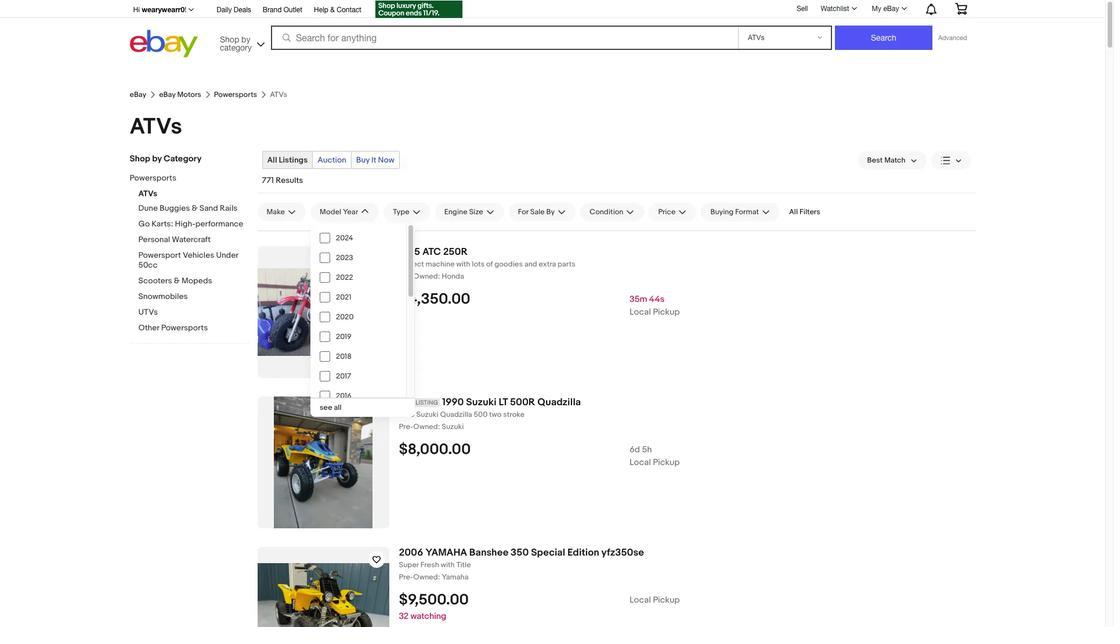 Task type: describe. For each thing, give the bounding box(es) containing it.
500
[[474, 410, 488, 419]]

now
[[378, 155, 395, 165]]

local inside local pickup 32 watching
[[630, 594, 651, 605]]

scooters & mopeds link
[[138, 276, 249, 287]]

machine
[[426, 259, 455, 269]]

2019 link
[[311, 327, 406, 347]]

banner containing sell
[[130, 0, 976, 76]]

dune
[[138, 203, 158, 213]]

other powersports link
[[138, 323, 249, 334]]

year
[[343, 207, 358, 217]]

yfz350se
[[602, 547, 644, 559]]

honda
[[442, 272, 464, 281]]

atc
[[423, 246, 441, 258]]

lots
[[472, 259, 485, 269]]

1985 atc 250r link
[[399, 246, 976, 258]]

owned inside new listing 1990 suzuki lt 500r quadzilla 1990 suzuki quadzilla 500 two stroke pre-owned : suzuki
[[414, 422, 438, 431]]

auction
[[318, 155, 347, 165]]

pre- inside new listing 1990 suzuki lt 500r quadzilla 1990 suzuki quadzilla 500 two stroke pre-owned : suzuki
[[399, 422, 414, 431]]

see
[[320, 403, 332, 412]]

perfect
[[399, 259, 424, 269]]

0 vertical spatial suzuki
[[466, 397, 497, 408]]

brand outlet link
[[263, 4, 303, 17]]

$4,350.00
[[399, 290, 471, 308]]

0 horizontal spatial 1990
[[399, 410, 415, 419]]

owned inside 2006 yamaha banshee 350 special edition yfz350se super fresh with title pre-owned : yamaha
[[414, 572, 438, 582]]

1985 atc 250r perfect machine with lots of goodies and extra parts pre-owned : honda
[[399, 246, 576, 281]]

with inside 2006 yamaha banshee 350 special edition yfz350se super fresh with title pre-owned : yamaha
[[441, 560, 455, 569]]

local for 6d
[[630, 457, 651, 468]]

brand
[[263, 6, 282, 14]]

help & contact link
[[314, 4, 362, 17]]

new listing 1990 suzuki lt 500r quadzilla 1990 suzuki quadzilla 500 two stroke pre-owned : suzuki
[[399, 397, 581, 431]]

yamaha
[[442, 572, 469, 582]]

2023 link
[[311, 248, 406, 268]]

utvs
[[138, 307, 158, 317]]

: inside new listing 1990 suzuki lt 500r quadzilla 1990 suzuki quadzilla 500 two stroke pre-owned : suzuki
[[438, 422, 440, 431]]

snowmobiles link
[[138, 291, 249, 302]]

go
[[138, 219, 150, 229]]

vehicles
[[183, 250, 214, 260]]

2022 link
[[311, 268, 406, 287]]

buy
[[356, 155, 370, 165]]

lt
[[499, 397, 508, 408]]

0 vertical spatial 1990
[[442, 397, 464, 408]]

owned inside '1985 atc 250r perfect machine with lots of goodies and extra parts pre-owned : honda'
[[414, 272, 438, 281]]

watercraft
[[172, 235, 211, 244]]

auction link
[[313, 152, 351, 168]]

advanced link
[[933, 26, 973, 49]]

yamaha
[[426, 547, 467, 559]]

2024
[[336, 233, 353, 243]]

$9,500.00
[[399, 591, 469, 609]]

account navigation
[[130, 0, 976, 20]]

2 vertical spatial powersports
[[161, 323, 208, 333]]

sell link
[[792, 4, 814, 13]]

watchlist
[[821, 5, 850, 13]]

all for all listings
[[267, 155, 277, 165]]

title
[[457, 560, 471, 569]]

listing
[[416, 399, 438, 406]]

1 vertical spatial quadzilla
[[440, 410, 472, 419]]

my
[[872, 5, 882, 13]]

$8,000.00
[[399, 441, 471, 459]]

atvs inside the powersports atvs dune buggies & sand rails go karts: high-performance personal watercraft powersport vehicles under 50cc scooters & mopeds snowmobiles utvs other powersports
[[138, 189, 157, 199]]

sell
[[797, 4, 808, 13]]

2006 yamaha banshee 350 special edition yfz350se link
[[399, 547, 976, 559]]

ebay motors
[[159, 90, 201, 99]]

shop by category
[[130, 153, 202, 164]]

fresh
[[421, 560, 439, 569]]

motors
[[177, 90, 201, 99]]

powersports for powersports
[[214, 90, 257, 99]]

none text field containing pre-owned
[[399, 272, 976, 281]]

0 horizontal spatial &
[[174, 276, 180, 286]]

771 results
[[262, 175, 303, 185]]

2022
[[336, 273, 353, 282]]

banshee
[[470, 547, 509, 559]]

ebay for ebay
[[130, 90, 146, 99]]

2020
[[336, 312, 354, 322]]

super
[[399, 560, 419, 569]]

under
[[216, 250, 238, 260]]

model year button
[[311, 203, 379, 221]]

special
[[531, 547, 566, 559]]

my ebay link
[[866, 2, 912, 16]]

1 vertical spatial &
[[192, 203, 198, 213]]

1 vertical spatial powersports link
[[130, 173, 240, 184]]

all filters
[[790, 207, 821, 217]]

results
[[276, 175, 303, 185]]

stroke
[[504, 410, 525, 419]]

and
[[525, 259, 537, 269]]

by
[[152, 153, 162, 164]]

2018 link
[[311, 347, 406, 366]]

my ebay
[[872, 5, 900, 13]]

go karts: high-performance link
[[138, 219, 249, 230]]

2006 yamaha banshee 350 special edition yfz350se super fresh with title pre-owned : yamaha
[[399, 547, 644, 582]]

1 horizontal spatial suzuki
[[442, 422, 464, 431]]

1985
[[399, 246, 420, 258]]

it
[[372, 155, 377, 165]]

2017
[[336, 372, 351, 381]]

outlet
[[284, 6, 303, 14]]

1 vertical spatial suzuki
[[417, 410, 439, 419]]

powersports for powersports atvs dune buggies & sand rails go karts: high-performance personal watercraft powersport vehicles under 50cc scooters & mopeds snowmobiles utvs other powersports
[[130, 173, 177, 183]]

44s
[[650, 294, 665, 305]]

tap to watch item - 1990 suzuki lt 500r quadzilla image
[[368, 401, 385, 417]]

daily
[[217, 6, 232, 14]]



Task type: locate. For each thing, give the bounding box(es) containing it.
quadzilla right the 500r
[[538, 397, 581, 408]]

all inside all filters button
[[790, 207, 798, 217]]

3 pre- from the top
[[399, 572, 414, 582]]

1990 suzuki lt 500r quadzilla image
[[274, 397, 373, 528]]

2021
[[336, 293, 352, 302]]

None submit
[[835, 26, 933, 50]]

1 horizontal spatial 1990
[[442, 397, 464, 408]]

: inside 2006 yamaha banshee 350 special edition yfz350se super fresh with title pre-owned : yamaha
[[438, 572, 440, 582]]

1 horizontal spatial with
[[457, 259, 471, 269]]

3 owned from the top
[[414, 572, 438, 582]]

1 vertical spatial atvs
[[138, 189, 157, 199]]

help
[[314, 6, 329, 14]]

deals
[[234, 6, 251, 14]]

buy it now link
[[352, 152, 399, 168]]

1 pickup from the top
[[653, 306, 680, 317]]

pickup down 44s
[[653, 306, 680, 317]]

all
[[334, 403, 342, 412]]

2 pre- from the top
[[399, 422, 414, 431]]

suzuki up $8,000.00
[[442, 422, 464, 431]]

1 vertical spatial powersports
[[130, 173, 177, 183]]

ebay link
[[130, 90, 146, 99]]

your shopping cart image
[[955, 3, 968, 15]]

1 horizontal spatial ebay
[[159, 90, 176, 99]]

all up "771"
[[267, 155, 277, 165]]

performance
[[195, 219, 243, 229]]

1 local from the top
[[630, 306, 651, 317]]

& right help
[[331, 6, 335, 14]]

32
[[399, 611, 409, 622]]

with inside '1985 atc 250r perfect machine with lots of goodies and extra parts pre-owned : honda'
[[457, 259, 471, 269]]

1 vertical spatial 1990
[[399, 410, 415, 419]]

ebay left the ebay motors
[[130, 90, 146, 99]]

1 : from the top
[[438, 272, 440, 281]]

parts
[[558, 259, 576, 269]]

model
[[320, 207, 341, 217]]

6d
[[630, 444, 640, 455]]

owned
[[414, 272, 438, 281], [414, 422, 438, 431], [414, 572, 438, 582]]

pre-
[[399, 272, 414, 281], [399, 422, 414, 431], [399, 572, 414, 582]]

0 vertical spatial with
[[457, 259, 471, 269]]

powersports link down category
[[130, 173, 240, 184]]

1 vertical spatial local
[[630, 457, 651, 468]]

personal watercraft link
[[138, 235, 249, 246]]

two
[[489, 410, 502, 419]]

high-
[[175, 219, 195, 229]]

1 vertical spatial owned
[[414, 422, 438, 431]]

Perfect machine with lots of goodies and extra parts text field
[[399, 259, 976, 269]]

with down yamaha
[[441, 560, 455, 569]]

quadzilla left 500
[[440, 410, 472, 419]]

pre- down new
[[399, 422, 414, 431]]

atvs up dune
[[138, 189, 157, 199]]

2 horizontal spatial ebay
[[884, 5, 900, 13]]

1 pre- from the top
[[399, 272, 414, 281]]

0 vertical spatial pickup
[[653, 306, 680, 317]]

pre- inside '1985 atc 250r perfect machine with lots of goodies and extra parts pre-owned : honda'
[[399, 272, 414, 281]]

1 horizontal spatial quadzilla
[[538, 397, 581, 408]]

2 owned from the top
[[414, 422, 438, 431]]

2 vertical spatial owned
[[414, 572, 438, 582]]

goodies
[[495, 259, 523, 269]]

local inside 35m 44s local pickup
[[630, 306, 651, 317]]

powersport
[[138, 250, 181, 260]]

2 horizontal spatial &
[[331, 6, 335, 14]]

0 horizontal spatial quadzilla
[[440, 410, 472, 419]]

local inside 6d 5h local pickup
[[630, 457, 651, 468]]

scooters
[[138, 276, 172, 286]]

sand
[[200, 203, 218, 213]]

0 vertical spatial pre-
[[399, 272, 414, 281]]

mopeds
[[182, 276, 212, 286]]

5h
[[642, 444, 652, 455]]

250r
[[443, 246, 468, 258]]

category
[[164, 153, 202, 164]]

owned down fresh
[[414, 572, 438, 582]]

0 horizontal spatial suzuki
[[417, 410, 439, 419]]

None text field
[[399, 422, 976, 432], [399, 572, 976, 582], [399, 422, 976, 432], [399, 572, 976, 582]]

: up $8,000.00
[[438, 422, 440, 431]]

1990 right listing
[[442, 397, 464, 408]]

advanced
[[939, 34, 968, 41]]

2 : from the top
[[438, 422, 440, 431]]

all for all filters
[[790, 207, 798, 217]]

ebay
[[884, 5, 900, 13], [130, 90, 146, 99], [159, 90, 176, 99]]

suzuki up 500
[[466, 397, 497, 408]]

filters
[[800, 207, 821, 217]]

& inside account "navigation"
[[331, 6, 335, 14]]

pickup for 5h
[[653, 457, 680, 468]]

powersports down by
[[130, 173, 177, 183]]

3 : from the top
[[438, 572, 440, 582]]

personal
[[138, 235, 170, 244]]

0 horizontal spatial ebay
[[130, 90, 146, 99]]

2 vertical spatial local
[[630, 594, 651, 605]]

new
[[401, 399, 414, 406]]

dune buggies & sand rails link
[[138, 203, 249, 214]]

0 vertical spatial atvs
[[130, 113, 182, 141]]

2016
[[336, 391, 352, 401]]

pickup for 44s
[[653, 306, 680, 317]]

atvs up by
[[130, 113, 182, 141]]

0 vertical spatial owned
[[414, 272, 438, 281]]

1 vertical spatial :
[[438, 422, 440, 431]]

1 vertical spatial all
[[790, 207, 798, 217]]

powersports atvs dune buggies & sand rails go karts: high-performance personal watercraft powersport vehicles under 50cc scooters & mopeds snowmobiles utvs other powersports
[[130, 173, 243, 333]]

powersports right motors
[[214, 90, 257, 99]]

all listings link
[[263, 152, 313, 168]]

of
[[486, 259, 493, 269]]

2 pickup from the top
[[653, 457, 680, 468]]

local down 6d
[[630, 457, 651, 468]]

1 horizontal spatial all
[[790, 207, 798, 217]]

all inside all listings link
[[267, 155, 277, 165]]

2 vertical spatial &
[[174, 276, 180, 286]]

karts:
[[152, 219, 173, 229]]

pickup
[[653, 306, 680, 317], [653, 457, 680, 468], [653, 594, 680, 605]]

suzuki down listing
[[417, 410, 439, 419]]

: down machine
[[438, 272, 440, 281]]

pickup inside 6d 5h local pickup
[[653, 457, 680, 468]]

0 vertical spatial local
[[630, 306, 651, 317]]

&
[[331, 6, 335, 14], [192, 203, 198, 213], [174, 276, 180, 286]]

771
[[262, 175, 274, 185]]

with
[[457, 259, 471, 269], [441, 560, 455, 569]]

0 vertical spatial powersports
[[214, 90, 257, 99]]

0 vertical spatial all
[[267, 155, 277, 165]]

owned down perfect
[[414, 272, 438, 281]]

contact
[[337, 6, 362, 14]]

all filters button
[[785, 203, 825, 221]]

shop
[[130, 153, 150, 164]]

3 local from the top
[[630, 594, 651, 605]]

daily deals link
[[217, 4, 251, 17]]

banner
[[130, 0, 976, 76]]

rails
[[220, 203, 238, 213]]

1 vertical spatial pre-
[[399, 422, 414, 431]]

pre- down perfect
[[399, 272, 414, 281]]

350
[[511, 547, 529, 559]]

1 horizontal spatial &
[[192, 203, 198, 213]]

1990 down new
[[399, 410, 415, 419]]

none submit inside "banner"
[[835, 26, 933, 50]]

tap to watch item - 2006 yamaha banshee 350 special edition yfz350se image
[[368, 552, 385, 568]]

: inside '1985 atc 250r perfect machine with lots of goodies and extra parts pre-owned : honda'
[[438, 272, 440, 281]]

1990 Suzuki Quadzilla 500 two stroke text field
[[399, 410, 976, 420]]

local pickup 32 watching
[[399, 594, 680, 622]]

get the coupon image
[[376, 1, 463, 18]]

2006 yamaha banshee 350 special edition yfz350se image
[[257, 563, 389, 627]]

powersports down utvs link
[[161, 323, 208, 333]]

edition
[[568, 547, 600, 559]]

pickup inside 35m 44s local pickup
[[653, 306, 680, 317]]

1 vertical spatial pickup
[[653, 457, 680, 468]]

pickup inside local pickup 32 watching
[[653, 594, 680, 605]]

pickup down super fresh with title text box
[[653, 594, 680, 605]]

see all
[[320, 403, 342, 412]]

utvs link
[[138, 307, 249, 318]]

owned down listing
[[414, 422, 438, 431]]

extra
[[539, 259, 556, 269]]

pre- down super
[[399, 572, 414, 582]]

0 vertical spatial &
[[331, 6, 335, 14]]

quadzilla
[[538, 397, 581, 408], [440, 410, 472, 419]]

3 pickup from the top
[[653, 594, 680, 605]]

None text field
[[399, 272, 976, 281]]

watchlist link
[[815, 2, 863, 16]]

0 vertical spatial powersports link
[[214, 90, 257, 99]]

powersports link right motors
[[214, 90, 257, 99]]

1985 atc 250r image
[[257, 268, 389, 356]]

2021 link
[[311, 287, 406, 307]]

suzuki
[[466, 397, 497, 408], [417, 410, 439, 419], [442, 422, 464, 431]]

see all button
[[311, 398, 415, 417]]

35m
[[630, 294, 648, 305]]

2 vertical spatial pre-
[[399, 572, 414, 582]]

& left mopeds
[[174, 276, 180, 286]]

2016 link
[[311, 386, 406, 406]]

0 vertical spatial quadzilla
[[538, 397, 581, 408]]

0 horizontal spatial all
[[267, 155, 277, 165]]

powersports link
[[214, 90, 257, 99], [130, 173, 240, 184]]

pre- inside 2006 yamaha banshee 350 special edition yfz350se super fresh with title pre-owned : yamaha
[[399, 572, 414, 582]]

snowmobiles
[[138, 291, 188, 301]]

local down 35m
[[630, 306, 651, 317]]

buy it now
[[356, 155, 395, 165]]

2006
[[399, 547, 423, 559]]

local down yfz350se
[[630, 594, 651, 605]]

2 vertical spatial :
[[438, 572, 440, 582]]

0 horizontal spatial with
[[441, 560, 455, 569]]

1 owned from the top
[[414, 272, 438, 281]]

2 vertical spatial pickup
[[653, 594, 680, 605]]

:
[[438, 272, 440, 281], [438, 422, 440, 431], [438, 572, 440, 582]]

2 vertical spatial suzuki
[[442, 422, 464, 431]]

ebay inside my ebay link
[[884, 5, 900, 13]]

pickup down 1990 suzuki quadzilla 500 two stroke text field
[[653, 457, 680, 468]]

powersport vehicles under 50cc link
[[138, 250, 249, 271]]

2020 link
[[311, 307, 406, 327]]

ebay right "my"
[[884, 5, 900, 13]]

2 local from the top
[[630, 457, 651, 468]]

2 horizontal spatial suzuki
[[466, 397, 497, 408]]

2023
[[336, 253, 353, 262]]

1 vertical spatial with
[[441, 560, 455, 569]]

with down 250r
[[457, 259, 471, 269]]

all left filters
[[790, 207, 798, 217]]

Super Fresh with Title text field
[[399, 560, 976, 570]]

: down fresh
[[438, 572, 440, 582]]

daily deals
[[217, 6, 251, 14]]

ebay for ebay motors
[[159, 90, 176, 99]]

brand outlet
[[263, 6, 303, 14]]

local for 35m
[[630, 306, 651, 317]]

& left the sand
[[192, 203, 198, 213]]

500r
[[510, 397, 536, 408]]

2017 link
[[311, 366, 406, 386]]

buggies
[[160, 203, 190, 213]]

6d 5h local pickup
[[630, 444, 680, 468]]

0 vertical spatial :
[[438, 272, 440, 281]]

ebay left motors
[[159, 90, 176, 99]]



Task type: vqa. For each thing, say whether or not it's contained in the screenshot.
apply.
no



